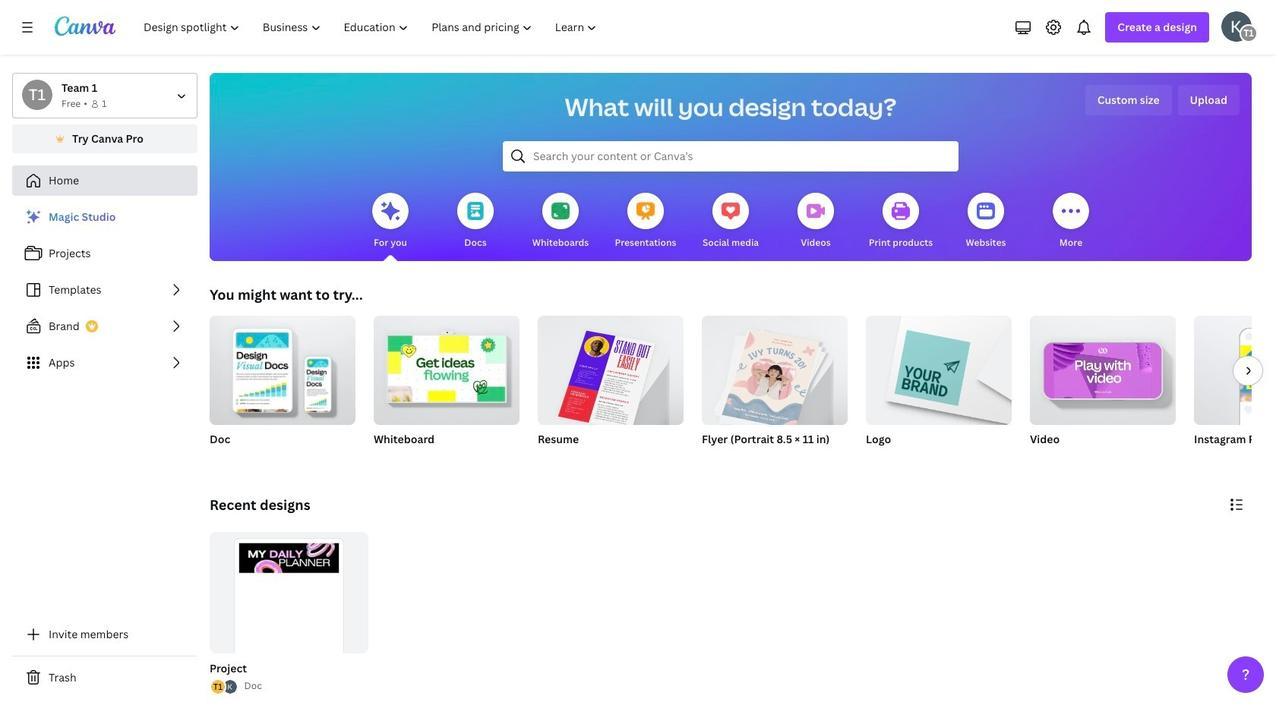 Task type: vqa. For each thing, say whether or not it's contained in the screenshot.
list to the bottom
yes



Task type: describe. For each thing, give the bounding box(es) containing it.
team 1 element inside switch to another team button
[[22, 80, 52, 110]]

top level navigation element
[[134, 12, 611, 43]]

team 1 image
[[1240, 24, 1258, 43]]

kendall parks image
[[1222, 11, 1252, 42]]



Task type: locate. For each thing, give the bounding box(es) containing it.
0 horizontal spatial team 1 element
[[22, 80, 52, 110]]

team 1 image
[[22, 80, 52, 110]]

Search search field
[[533, 142, 929, 171]]

1 vertical spatial list
[[210, 680, 238, 696]]

group
[[210, 310, 356, 467], [210, 310, 356, 426], [374, 310, 520, 467], [374, 310, 520, 426], [538, 310, 684, 467], [538, 310, 684, 432], [702, 310, 848, 467], [702, 310, 848, 430], [866, 316, 1012, 467], [866, 316, 1012, 426], [1030, 316, 1176, 467], [1195, 316, 1277, 467], [207, 533, 368, 696], [210, 533, 368, 694]]

None search field
[[503, 141, 959, 172]]

0 horizontal spatial list
[[12, 202, 198, 378]]

1 horizontal spatial team 1 element
[[1240, 24, 1258, 43]]

1 vertical spatial team 1 element
[[22, 80, 52, 110]]

Switch to another team button
[[12, 73, 198, 119]]

0 vertical spatial team 1 element
[[1240, 24, 1258, 43]]

list
[[12, 202, 198, 378], [210, 680, 238, 696]]

0 vertical spatial list
[[12, 202, 198, 378]]

1 horizontal spatial list
[[210, 680, 238, 696]]

team 1 element
[[1240, 24, 1258, 43], [22, 80, 52, 110]]



